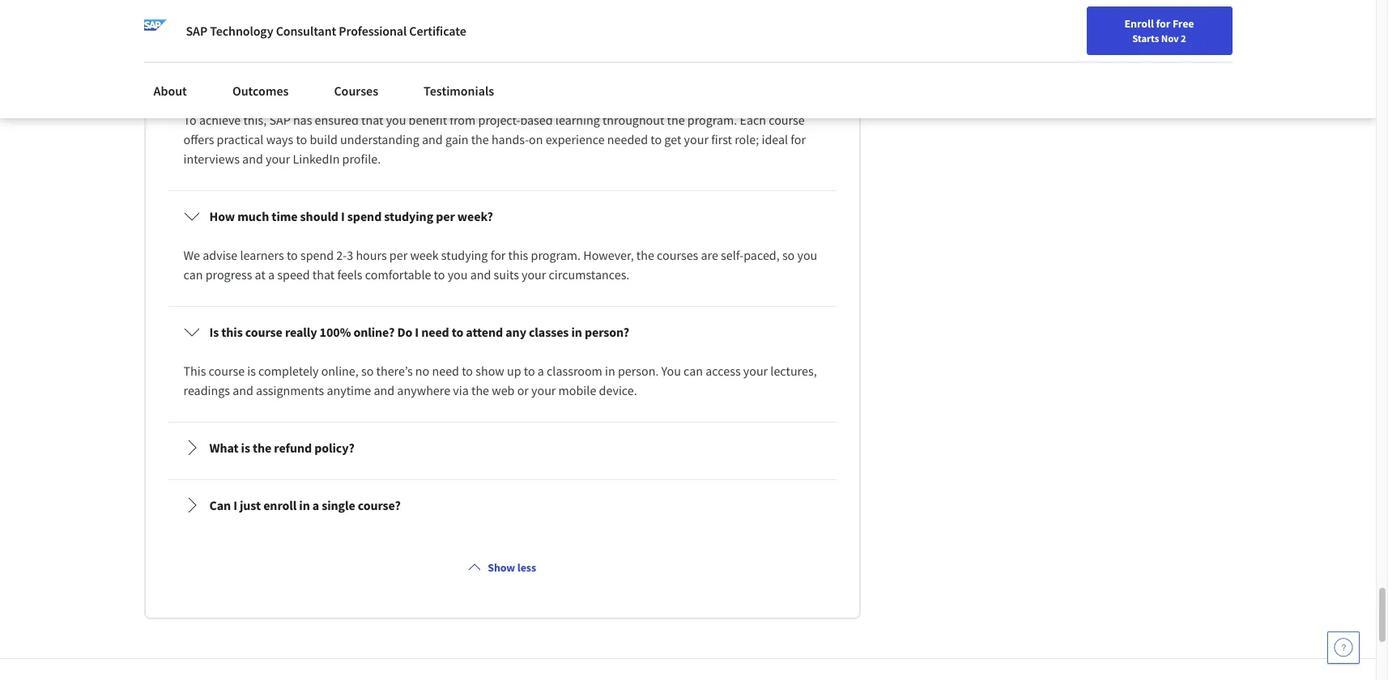 Task type: vqa. For each thing, say whether or not it's contained in the screenshot.
Continue Button
no



Task type: describe. For each thing, give the bounding box(es) containing it.
based
[[520, 112, 553, 128]]

any
[[506, 324, 526, 340]]

person.
[[618, 363, 659, 379]]

sap image
[[144, 19, 166, 42]]

market
[[482, 40, 520, 57]]

and down consultant
[[298, 40, 319, 57]]

your right access
[[744, 363, 768, 379]]

per inside we advise learners to spend 2-3 hours per week studying for this program. however, the courses are self-paced, so you can progress at a speed that feels comfortable to you and suits your circumstances.
[[390, 247, 408, 263]]

program. inside to achieve this, sap has ensured that you benefit from project-based learning throughout the program. each course offers practical ways to build understanding and gain the hands-on experience needed to get your first role; ideal for interviews and your linkedin profile.
[[688, 112, 737, 128]]

consultant
[[276, 23, 336, 39]]

course inside to achieve this, sap has ensured that you benefit from project-based learning throughout the program. each course offers practical ways to build understanding and gain the hands-on experience needed to get your first role; ideal for interviews and your linkedin profile.
[[769, 112, 805, 128]]

how much time should i spend studying per week?
[[209, 208, 493, 224]]

1 vertical spatial program
[[326, 79, 373, 96]]

how much time should i spend studying per week? button
[[171, 194, 834, 239]]

your right the or
[[531, 382, 556, 399]]

by
[[548, 21, 561, 37]]

for inside to achieve this, sap has ensured that you benefit from project-based learning throughout the program. each course offers practical ways to build understanding and gain the hands-on experience needed to get your first role; ideal for interviews and your linkedin profile.
[[791, 131, 806, 147]]

role;
[[735, 131, 759, 147]]

created
[[505, 21, 545, 37]]

practical
[[217, 131, 264, 147]]

the up there at the left of the page
[[632, 21, 650, 37]]

domain
[[551, 60, 593, 76]]

just
[[240, 497, 261, 514]]

required
[[709, 60, 756, 76]]

we advise learners to spend 2-3 hours per week studying for this program. however, the courses are self-paced, so you can progress at a speed that feels comfortable to you and suits your circumstances.
[[183, 247, 820, 283]]

studying inside dropdown button
[[384, 208, 434, 224]]

1 horizontal spatial certificate
[[409, 23, 466, 39]]

advise
[[203, 247, 238, 263]]

time
[[272, 208, 298, 224]]

2
[[1181, 32, 1187, 45]]

how
[[209, 208, 235, 224]]

0 vertical spatial of
[[687, 21, 698, 37]]

enroll
[[263, 497, 297, 514]]

to right ways on the left of page
[[296, 131, 307, 147]]

linkedin
[[293, 151, 340, 167]]

get
[[665, 131, 682, 147]]

need for no
[[432, 363, 459, 379]]

sap right by
[[564, 21, 585, 37]]

access
[[706, 363, 741, 379]]

speed
[[277, 266, 310, 283]]

on inside this professional certificate program on coursera has been created by sap to meet the needs of sap, their extensive sap partner network and customers. top players in the market have highlighted there is a shortage of talented professionals who have the necessary consulting skills, product and domain technical knowledge required to be a good sap consultant. this program has been designed specifically to address this skills gap.
[[386, 21, 400, 37]]

knowledge
[[647, 60, 707, 76]]

week
[[410, 247, 439, 263]]

professionals
[[183, 60, 256, 76]]

this for professional
[[183, 21, 206, 37]]

web
[[492, 382, 515, 399]]

2 horizontal spatial has
[[453, 21, 472, 37]]

needs
[[652, 21, 685, 37]]

this inside dropdown button
[[221, 324, 243, 340]]

courses
[[657, 247, 699, 263]]

sap technology consultant  professional certificate
[[186, 23, 466, 39]]

starts
[[1133, 32, 1160, 45]]

be
[[772, 60, 786, 76]]

that inside we advise learners to spend 2-3 hours per week studying for this program. however, the courses are self-paced, so you can progress at a speed that feels comfortable to you and suits your circumstances.
[[313, 266, 335, 283]]

sap inside to achieve this, sap has ensured that you benefit from project-based learning throughout the program. each course offers practical ways to build understanding and gain the hands-on experience needed to get your first role; ideal for interviews and your linkedin profile.
[[269, 112, 291, 128]]

learners
[[240, 247, 284, 263]]

1 vertical spatial this
[[301, 79, 324, 96]]

talented
[[731, 40, 776, 57]]

to right up
[[524, 363, 535, 379]]

to up via
[[462, 363, 473, 379]]

skills
[[623, 79, 650, 96]]

is inside this professional certificate program on coursera has been created by sap to meet the needs of sap, their extensive sap partner network and customers. top players in the market have highlighted there is a shortage of talented professionals who have the necessary consulting skills, product and domain technical knowledge required to be a good sap consultant. this program has been designed specifically to address this skills gap.
[[647, 40, 656, 57]]

course?
[[358, 497, 401, 514]]

the inside this course is completely online, so there's no need to show up to a classroom in person. you can access your lectures, readings and assignments anytime and anywhere via the web or your mobile device.
[[471, 382, 489, 399]]

in inside this professional certificate program on coursera has been created by sap to meet the needs of sap, their extensive sap partner network and customers. top players in the market have highlighted there is a shortage of talented professionals who have the necessary consulting skills, product and domain technical knowledge required to be a good sap consultant. this program has been designed specifically to address this skills gap.
[[448, 40, 459, 57]]

benefit
[[409, 112, 447, 128]]

interviews
[[183, 151, 240, 167]]

that inside to achieve this, sap has ensured that you benefit from project-based learning throughout the program. each course offers practical ways to build understanding and gain the hands-on experience needed to get your first role; ideal for interviews and your linkedin profile.
[[361, 112, 384, 128]]

sap up professionals
[[183, 40, 205, 57]]

spend inside we advise learners to spend 2-3 hours per week studying for this program. however, the courses are self-paced, so you can progress at a speed that feels comfortable to you and suits your circumstances.
[[301, 247, 334, 263]]

and right readings
[[233, 382, 253, 399]]

hours
[[356, 247, 387, 263]]

1 horizontal spatial you
[[448, 266, 468, 283]]

self-
[[721, 247, 744, 263]]

can inside this course is completely online, so there's no need to show up to a classroom in person. you can access your lectures, readings and assignments anytime and anywhere via the web or your mobile device.
[[684, 363, 703, 379]]

1 horizontal spatial professional
[[339, 23, 407, 39]]

what is the refund policy?
[[209, 440, 355, 456]]

network
[[250, 40, 295, 57]]

can inside we advise learners to spend 2-3 hours per week studying for this program. however, the courses are self-paced, so you can progress at a speed that feels comfortable to you and suits your circumstances.
[[183, 266, 203, 283]]

much
[[238, 208, 269, 224]]

at
[[255, 266, 266, 283]]

each
[[740, 112, 766, 128]]

what
[[209, 440, 239, 456]]

and down benefit
[[422, 131, 443, 147]]

ideal
[[762, 131, 788, 147]]

policy?
[[314, 440, 355, 456]]

and down there's
[[374, 382, 395, 399]]

coursera
[[402, 21, 451, 37]]

classes
[[529, 324, 569, 340]]

this inside we advise learners to spend 2-3 hours per week studying for this program. however, the courses are self-paced, so you can progress at a speed that feels comfortable to you and suits your circumstances.
[[508, 247, 528, 263]]

or
[[517, 382, 529, 399]]

customers.
[[321, 40, 381, 57]]

your down ways on the left of page
[[266, 151, 290, 167]]

certificate inside this professional certificate program on coursera has been created by sap to meet the needs of sap, their extensive sap partner network and customers. top players in the market have highlighted there is a shortage of talented professionals who have the necessary consulting skills, product and domain technical knowledge required to be a good sap consultant. this program has been designed specifically to address this skills gap.
[[278, 21, 334, 37]]

studying inside we advise learners to spend 2-3 hours per week studying for this program. however, the courses are self-paced, so you can progress at a speed that feels comfortable to you and suits your circumstances.
[[441, 247, 488, 263]]

to left meet
[[588, 21, 599, 37]]

the right gain
[[471, 131, 489, 147]]

and inside we advise learners to spend 2-3 hours per week studying for this program. however, the courses are self-paced, so you can progress at a speed that feels comfortable to you and suits your circumstances.
[[470, 266, 491, 283]]

to
[[183, 112, 197, 128]]

program. inside we advise learners to spend 2-3 hours per week studying for this program. however, the courses are self-paced, so you can progress at a speed that feels comfortable to you and suits your circumstances.
[[531, 247, 581, 263]]

sap,
[[701, 21, 724, 37]]

0 vertical spatial been
[[475, 21, 502, 37]]

courses link
[[324, 73, 388, 109]]

can
[[209, 497, 231, 514]]

i inside dropdown button
[[415, 324, 419, 340]]

has inside to achieve this, sap has ensured that you benefit from project-based learning throughout the program. each course offers practical ways to build understanding and gain the hands-on experience needed to get your first role; ideal for interviews and your linkedin profile.
[[293, 112, 312, 128]]

progress
[[205, 266, 252, 283]]

spend inside dropdown button
[[347, 208, 382, 224]]

need for i
[[421, 324, 449, 340]]

to left address
[[542, 79, 553, 96]]

learning
[[556, 112, 600, 128]]

gain
[[445, 131, 469, 147]]

is inside this course is completely online, so there's no need to show up to a classroom in person. you can access your lectures, readings and assignments anytime and anywhere via the web or your mobile device.
[[247, 363, 256, 379]]

and down practical on the left
[[242, 151, 263, 167]]

you
[[662, 363, 681, 379]]

1 vertical spatial have
[[284, 60, 310, 76]]

to down week at the top left of the page
[[434, 266, 445, 283]]

anytime
[[327, 382, 371, 399]]

a inside this course is completely online, so there's no need to show up to a classroom in person. you can access your lectures, readings and assignments anytime and anywhere via the web or your mobile device.
[[538, 363, 544, 379]]

per inside dropdown button
[[436, 208, 455, 224]]

a down needs
[[658, 40, 665, 57]]

outcomes
[[232, 83, 289, 99]]

experience
[[546, 131, 605, 147]]

is
[[209, 324, 219, 340]]

consulting
[[390, 60, 446, 76]]

shortage
[[668, 40, 715, 57]]

top
[[384, 40, 404, 57]]

on inside to achieve this, sap has ensured that you benefit from project-based learning throughout the program. each course offers practical ways to build understanding and gain the hands-on experience needed to get your first role; ideal for interviews and your linkedin profile.
[[529, 131, 543, 147]]

is this course really 100% online? do i need to attend any classes in person?
[[209, 324, 630, 340]]

nov
[[1162, 32, 1179, 45]]

readings
[[183, 382, 230, 399]]

so inside this course is completely online, so there's no need to show up to a classroom in person. you can access your lectures, readings and assignments anytime and anywhere via the web or your mobile device.
[[361, 363, 374, 379]]

product
[[482, 60, 525, 76]]

anywhere
[[397, 382, 451, 399]]



Task type: locate. For each thing, give the bounding box(es) containing it.
0 horizontal spatial has
[[293, 112, 312, 128]]

0 horizontal spatial of
[[687, 21, 698, 37]]

1 horizontal spatial been
[[475, 21, 502, 37]]

show notifications image
[[1158, 20, 1177, 40]]

extensive
[[755, 21, 805, 37]]

program. up 'first'
[[688, 112, 737, 128]]

you up understanding
[[386, 112, 406, 128]]

to up speed on the left
[[287, 247, 298, 263]]

refund
[[274, 440, 312, 456]]

2 vertical spatial for
[[491, 247, 506, 263]]

no
[[415, 363, 430, 379]]

up
[[507, 363, 521, 379]]

course left really
[[245, 324, 283, 340]]

0 horizontal spatial you
[[386, 112, 406, 128]]

per
[[436, 208, 455, 224], [390, 247, 408, 263]]

help center image
[[1334, 638, 1354, 658]]

a inside dropdown button
[[313, 497, 319, 514]]

that up understanding
[[361, 112, 384, 128]]

course up readings
[[209, 363, 245, 379]]

online?
[[354, 324, 395, 340]]

1 vertical spatial per
[[390, 247, 408, 263]]

2 vertical spatial you
[[448, 266, 468, 283]]

been
[[475, 21, 502, 37], [397, 79, 424, 96]]

0 vertical spatial can
[[183, 266, 203, 283]]

been down consulting
[[397, 79, 424, 96]]

device.
[[599, 382, 637, 399]]

spend up hours
[[347, 208, 382, 224]]

0 horizontal spatial per
[[390, 247, 408, 263]]

in right 'enroll'
[[299, 497, 310, 514]]

profile.
[[342, 151, 381, 167]]

2 vertical spatial i
[[233, 497, 237, 514]]

your inside we advise learners to spend 2-3 hours per week studying for this program. however, the courses are self-paced, so you can progress at a speed that feels comfortable to you and suits your circumstances.
[[522, 266, 546, 283]]

0 vertical spatial program.
[[688, 112, 737, 128]]

who
[[258, 60, 282, 76]]

1 horizontal spatial for
[[791, 131, 806, 147]]

can i just enroll in a single course? button
[[171, 483, 834, 528]]

0 vertical spatial studying
[[384, 208, 434, 224]]

the up the get
[[667, 112, 685, 128]]

been up market
[[475, 21, 502, 37]]

0 vertical spatial spend
[[347, 208, 382, 224]]

gap.
[[653, 79, 676, 96]]

1 vertical spatial you
[[798, 247, 818, 263]]

about
[[154, 83, 187, 99]]

so up anytime
[[361, 363, 374, 379]]

completely
[[259, 363, 319, 379]]

0 vertical spatial has
[[453, 21, 472, 37]]

0 horizontal spatial this
[[221, 324, 243, 340]]

is
[[647, 40, 656, 57], [247, 363, 256, 379], [241, 440, 250, 456]]

sap up ways on the left of page
[[269, 112, 291, 128]]

course inside this course is completely online, so there's no need to show up to a classroom in person. you can access your lectures, readings and assignments anytime and anywhere via the web or your mobile device.
[[209, 363, 245, 379]]

0 horizontal spatial so
[[361, 363, 374, 379]]

for inside enroll for free starts nov 2
[[1156, 16, 1171, 31]]

your right the get
[[684, 131, 709, 147]]

0 horizontal spatial professional
[[209, 21, 276, 37]]

is this course really 100% online? do i need to attend any classes in person? button
[[171, 309, 834, 355]]

1 vertical spatial on
[[529, 131, 543, 147]]

1 horizontal spatial spend
[[347, 208, 382, 224]]

testimonials link
[[414, 73, 504, 109]]

this course is completely online, so there's no need to show up to a classroom in person. you can access your lectures, readings and assignments anytime and anywhere via the web or your mobile device.
[[183, 363, 820, 399]]

0 horizontal spatial for
[[491, 247, 506, 263]]

highlighted
[[552, 40, 613, 57]]

2 vertical spatial is
[[241, 440, 250, 456]]

0 vertical spatial is
[[647, 40, 656, 57]]

0 vertical spatial i
[[341, 208, 345, 224]]

you
[[386, 112, 406, 128], [798, 247, 818, 263], [448, 266, 468, 283]]

that left feels
[[313, 266, 335, 283]]

the right via
[[471, 382, 489, 399]]

is left the completely on the left of the page
[[247, 363, 256, 379]]

professional up the partner at the top left
[[209, 21, 276, 37]]

need inside this course is completely online, so there's no need to show up to a classroom in person. you can access your lectures, readings and assignments anytime and anywhere via the web or your mobile device.
[[432, 363, 459, 379]]

this down 'technical'
[[601, 79, 621, 96]]

studying right week at the top left of the page
[[441, 247, 488, 263]]

of up the shortage
[[687, 21, 698, 37]]

this up ensured
[[301, 79, 324, 96]]

1 horizontal spatial so
[[782, 247, 795, 263]]

0 vertical spatial course
[[769, 112, 805, 128]]

i
[[341, 208, 345, 224], [415, 324, 419, 340], [233, 497, 237, 514]]

is right there at the left of the page
[[647, 40, 656, 57]]

2 vertical spatial this
[[221, 324, 243, 340]]

1 horizontal spatial per
[[436, 208, 455, 224]]

show
[[476, 363, 504, 379]]

0 horizontal spatial i
[[233, 497, 237, 514]]

in inside this course is completely online, so there's no need to show up to a classroom in person. you can access your lectures, readings and assignments anytime and anywhere via the web or your mobile device.
[[605, 363, 616, 379]]

can i just enroll in a single course?
[[209, 497, 401, 514]]

comfortable
[[365, 266, 431, 283]]

professional up top
[[339, 23, 407, 39]]

1 horizontal spatial this
[[508, 247, 528, 263]]

really
[[285, 324, 317, 340]]

for inside we advise learners to spend 2-3 hours per week studying for this program. however, the courses are self-paced, so you can progress at a speed that feels comfortable to you and suits your circumstances.
[[491, 247, 506, 263]]

need
[[421, 324, 449, 340], [432, 363, 459, 379]]

you right paced,
[[798, 247, 818, 263]]

1 vertical spatial studying
[[441, 247, 488, 263]]

1 vertical spatial spend
[[301, 247, 334, 263]]

is right what
[[241, 440, 250, 456]]

however,
[[583, 247, 634, 263]]

program up customers.
[[336, 21, 383, 37]]

so
[[782, 247, 795, 263], [361, 363, 374, 379]]

the down customers.
[[313, 60, 331, 76]]

1 vertical spatial this
[[508, 247, 528, 263]]

the up skills,
[[461, 40, 479, 57]]

english button
[[1036, 0, 1134, 53]]

achieve
[[199, 112, 241, 128]]

and left suits
[[470, 266, 491, 283]]

lectures,
[[771, 363, 817, 379]]

has right the coursera
[[453, 21, 472, 37]]

this up readings
[[183, 363, 206, 379]]

are
[[701, 247, 718, 263]]

mobile
[[559, 382, 597, 399]]

can
[[183, 266, 203, 283], [684, 363, 703, 379]]

designed
[[427, 79, 476, 96]]

have right who
[[284, 60, 310, 76]]

0 horizontal spatial have
[[284, 60, 310, 76]]

consultant.
[[238, 79, 299, 96]]

the left courses
[[637, 247, 655, 263]]

1 vertical spatial has
[[376, 79, 395, 96]]

single
[[322, 497, 355, 514]]

program
[[336, 21, 383, 37], [326, 79, 373, 96]]

0 vertical spatial on
[[386, 21, 400, 37]]

to left the attend in the top left of the page
[[452, 324, 464, 340]]

course
[[769, 112, 805, 128], [245, 324, 283, 340], [209, 363, 245, 379]]

in inside dropdown button
[[571, 324, 582, 340]]

you inside to achieve this, sap has ensured that you benefit from project-based learning throughout the program. each course offers practical ways to build understanding and gain the hands-on experience needed to get your first role; ideal for interviews and your linkedin profile.
[[386, 112, 406, 128]]

suits
[[494, 266, 519, 283]]

a right the at
[[268, 266, 275, 283]]

None search field
[[231, 10, 620, 43]]

1 vertical spatial so
[[361, 363, 374, 379]]

1 vertical spatial been
[[397, 79, 424, 96]]

0 vertical spatial this
[[601, 79, 621, 96]]

0 horizontal spatial that
[[313, 266, 335, 283]]

on down based
[[529, 131, 543, 147]]

certificate up network
[[278, 21, 334, 37]]

to left be
[[758, 60, 769, 76]]

address
[[555, 79, 598, 96]]

1 vertical spatial i
[[415, 324, 419, 340]]

0 horizontal spatial spend
[[301, 247, 334, 263]]

skills,
[[449, 60, 479, 76]]

in
[[448, 40, 459, 57], [571, 324, 582, 340], [605, 363, 616, 379], [299, 497, 310, 514]]

from
[[450, 112, 476, 128]]

good
[[183, 79, 211, 96]]

2 horizontal spatial this
[[601, 79, 621, 96]]

1 horizontal spatial has
[[376, 79, 395, 96]]

course inside dropdown button
[[245, 324, 283, 340]]

can right you
[[684, 363, 703, 379]]

per left week?
[[436, 208, 455, 224]]

0 vertical spatial that
[[361, 112, 384, 128]]

technical
[[595, 60, 645, 76]]

a
[[658, 40, 665, 57], [788, 60, 795, 76], [268, 266, 275, 283], [538, 363, 544, 379], [313, 497, 319, 514]]

a right up
[[538, 363, 544, 379]]

2 vertical spatial has
[[293, 112, 312, 128]]

in inside dropdown button
[[299, 497, 310, 514]]

0 vertical spatial so
[[782, 247, 795, 263]]

100%
[[320, 324, 351, 340]]

certificate
[[278, 21, 334, 37], [409, 23, 466, 39]]

their
[[727, 21, 752, 37]]

is inside dropdown button
[[241, 440, 250, 456]]

1 horizontal spatial program.
[[688, 112, 737, 128]]

this
[[183, 21, 206, 37], [301, 79, 324, 96], [183, 363, 206, 379]]

testimonials
[[424, 83, 494, 99]]

professional inside this professional certificate program on coursera has been created by sap to meet the needs of sap, their extensive sap partner network and customers. top players in the market have highlighted there is a shortage of talented professionals who have the necessary consulting skills, product and domain technical knowledge required to be a good sap consultant. this program has been designed specifically to address this skills gap.
[[209, 21, 276, 37]]

for up suits
[[491, 247, 506, 263]]

1 vertical spatial is
[[247, 363, 256, 379]]

person?
[[585, 324, 630, 340]]

on up top
[[386, 21, 400, 37]]

a left single
[[313, 497, 319, 514]]

2 horizontal spatial you
[[798, 247, 818, 263]]

1 horizontal spatial on
[[529, 131, 543, 147]]

less
[[518, 561, 536, 575]]

week?
[[458, 208, 493, 224]]

this,
[[243, 112, 267, 128]]

sap down professionals
[[214, 79, 235, 96]]

have down created
[[523, 40, 549, 57]]

1 vertical spatial course
[[245, 324, 283, 340]]

in right 'classes'
[[571, 324, 582, 340]]

hands-
[[492, 131, 529, 147]]

a right be
[[788, 60, 795, 76]]

need right do
[[421, 324, 449, 340]]

1 horizontal spatial studying
[[441, 247, 488, 263]]

0 horizontal spatial can
[[183, 266, 203, 283]]

paced,
[[744, 247, 780, 263]]

there
[[616, 40, 645, 57]]

spend left 2-
[[301, 247, 334, 263]]

in up device.
[[605, 363, 616, 379]]

1 vertical spatial program.
[[531, 247, 581, 263]]

so inside we advise learners to spend 2-3 hours per week studying for this program. however, the courses are self-paced, so you can progress at a speed that feels comfortable to you and suits your circumstances.
[[782, 247, 795, 263]]

to inside dropdown button
[[452, 324, 464, 340]]

for up nov
[[1156, 16, 1171, 31]]

this professional certificate program on coursera has been created by sap to meet the needs of sap, their extensive sap partner network and customers. top players in the market have highlighted there is a shortage of talented professionals who have the necessary consulting skills, product and domain technical knowledge required to be a good sap consultant. this program has been designed specifically to address this skills gap.
[[183, 21, 808, 96]]

this for course
[[183, 363, 206, 379]]

project-
[[478, 112, 520, 128]]

needed
[[607, 131, 648, 147]]

1 vertical spatial of
[[718, 40, 728, 57]]

0 horizontal spatial been
[[397, 79, 424, 96]]

0 vertical spatial you
[[386, 112, 406, 128]]

for right ideal
[[791, 131, 806, 147]]

2 horizontal spatial for
[[1156, 16, 1171, 31]]

the inside we advise learners to spend 2-3 hours per week studying for this program. however, the courses are self-paced, so you can progress at a speed that feels comfortable to you and suits your circumstances.
[[637, 247, 655, 263]]

1 horizontal spatial have
[[523, 40, 549, 57]]

ensured
[[315, 112, 359, 128]]

1 vertical spatial need
[[432, 363, 459, 379]]

this inside this course is completely online, so there's no need to show up to a classroom in person. you can access your lectures, readings and assignments anytime and anywhere via the web or your mobile device.
[[183, 363, 206, 379]]

per up comfortable
[[390, 247, 408, 263]]

meet
[[601, 21, 629, 37]]

of up required
[[718, 40, 728, 57]]

this inside this professional certificate program on coursera has been created by sap to meet the needs of sap, their extensive sap partner network and customers. top players in the market have highlighted there is a shortage of talented professionals who have the necessary consulting skills, product and domain technical knowledge required to be a good sap consultant. this program has been designed specifically to address this skills gap.
[[601, 79, 621, 96]]

has up build at the left top of the page
[[293, 112, 312, 128]]

1 vertical spatial that
[[313, 266, 335, 283]]

2 horizontal spatial i
[[415, 324, 419, 340]]

this up suits
[[508, 247, 528, 263]]

in up skills,
[[448, 40, 459, 57]]

0 vertical spatial per
[[436, 208, 455, 224]]

0 vertical spatial for
[[1156, 16, 1171, 31]]

this right 'is'
[[221, 324, 243, 340]]

throughout
[[603, 112, 665, 128]]

0 horizontal spatial program.
[[531, 247, 581, 263]]

you left suits
[[448, 266, 468, 283]]

0 vertical spatial program
[[336, 21, 383, 37]]

professional
[[209, 21, 276, 37], [339, 23, 407, 39]]

and left domain
[[527, 60, 548, 76]]

1 horizontal spatial can
[[684, 363, 703, 379]]

1 horizontal spatial that
[[361, 112, 384, 128]]

can down we
[[183, 266, 203, 283]]

the left refund
[[253, 440, 272, 456]]

need inside dropdown button
[[421, 324, 449, 340]]

i right do
[[415, 324, 419, 340]]

we
[[183, 247, 200, 263]]

this right sap icon on the left of page
[[183, 21, 206, 37]]

assignments
[[256, 382, 324, 399]]

0 vertical spatial need
[[421, 324, 449, 340]]

0 horizontal spatial on
[[386, 21, 400, 37]]

i right the should
[[341, 208, 345, 224]]

course up ideal
[[769, 112, 805, 128]]

ways
[[266, 131, 293, 147]]

feels
[[337, 266, 363, 283]]

0 horizontal spatial studying
[[384, 208, 434, 224]]

1 horizontal spatial of
[[718, 40, 728, 57]]

1 vertical spatial can
[[684, 363, 703, 379]]

i left just
[[233, 497, 237, 514]]

so right paced,
[[782, 247, 795, 263]]

program down necessary
[[326, 79, 373, 96]]

to left the get
[[651, 131, 662, 147]]

2 vertical spatial course
[[209, 363, 245, 379]]

necessary
[[333, 60, 387, 76]]

need right no at the left bottom of the page
[[432, 363, 459, 379]]

certificate up players
[[409, 23, 466, 39]]

1 vertical spatial for
[[791, 131, 806, 147]]

players
[[407, 40, 446, 57]]

technology
[[210, 23, 273, 39]]

program. up 'circumstances.'
[[531, 247, 581, 263]]

2 vertical spatial this
[[183, 363, 206, 379]]

about link
[[144, 73, 197, 109]]

the inside dropdown button
[[253, 440, 272, 456]]

your right suits
[[522, 266, 546, 283]]

on
[[386, 21, 400, 37], [529, 131, 543, 147]]

studying up week at the top left of the page
[[384, 208, 434, 224]]

0 vertical spatial have
[[523, 40, 549, 57]]

courses
[[334, 83, 378, 99]]

0 vertical spatial this
[[183, 21, 206, 37]]

1 horizontal spatial i
[[341, 208, 345, 224]]

a inside we advise learners to spend 2-3 hours per week studying for this program. however, the courses are self-paced, so you can progress at a speed that feels comfortable to you and suits your circumstances.
[[268, 266, 275, 283]]

has down necessary
[[376, 79, 395, 96]]

sap up the partner at the top left
[[186, 23, 208, 39]]

0 horizontal spatial certificate
[[278, 21, 334, 37]]

to achieve this, sap has ensured that you benefit from project-based learning throughout the program. each course offers practical ways to build understanding and gain the hands-on experience needed to get your first role; ideal for interviews and your linkedin profile.
[[183, 112, 809, 167]]



